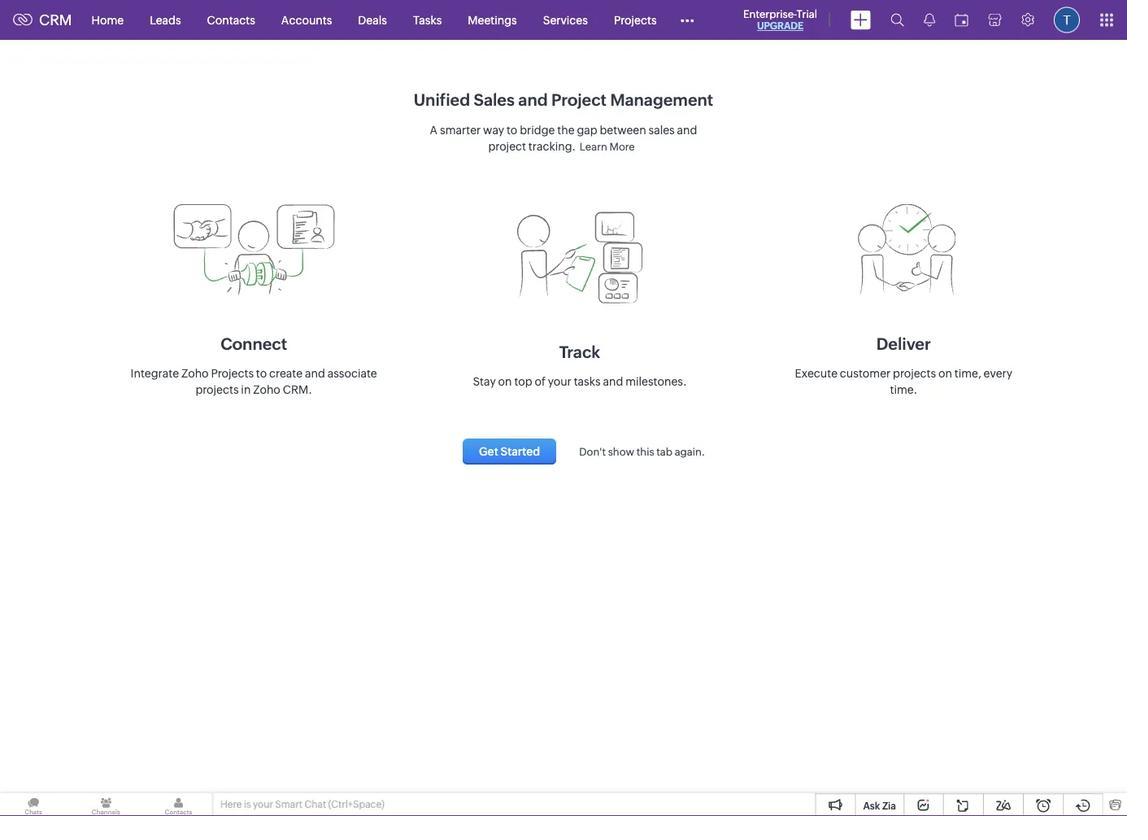 Task type: vqa. For each thing, say whether or not it's contained in the screenshot.
Contacts image
yes



Task type: locate. For each thing, give the bounding box(es) containing it.
on left top
[[498, 375, 512, 388]]

to left create
[[256, 367, 267, 380]]

and
[[519, 91, 548, 109], [677, 124, 698, 137], [305, 367, 325, 380], [603, 375, 623, 388]]

projects inside integrate zoho projects to create and associate projects in zoho crm.
[[211, 367, 254, 380]]

project
[[489, 140, 526, 153]]

0 vertical spatial projects
[[614, 13, 657, 26]]

on inside the execute customer projects on time, every time.
[[939, 367, 953, 380]]

to inside integrate zoho projects to create and associate projects in zoho crm.
[[256, 367, 267, 380]]

zoho
[[181, 367, 209, 380], [253, 383, 281, 396]]

1 horizontal spatial to
[[507, 124, 518, 137]]

learn
[[580, 141, 608, 153]]

projects up time.
[[893, 367, 937, 380]]

projects left "other modules" field on the top right
[[614, 13, 657, 26]]

to up 'project'
[[507, 124, 518, 137]]

and up crm.
[[305, 367, 325, 380]]

zoho right integrate
[[181, 367, 209, 380]]

0 horizontal spatial projects
[[196, 383, 239, 396]]

1 vertical spatial projects
[[211, 367, 254, 380]]

crm.
[[283, 383, 312, 396]]

home
[[92, 13, 124, 26]]

get started
[[479, 445, 540, 458]]

and right sales in the right of the page
[[677, 124, 698, 137]]

1 vertical spatial zoho
[[253, 383, 281, 396]]

0 horizontal spatial projects
[[211, 367, 254, 380]]

gap
[[577, 124, 598, 137]]

accounts
[[281, 13, 332, 26]]

more
[[610, 141, 635, 153]]

tab
[[657, 446, 673, 458]]

0 vertical spatial projects
[[893, 367, 937, 380]]

channels image
[[73, 793, 139, 816]]

your right is
[[253, 799, 273, 810]]

stay on top of your tasks and milestones.
[[473, 375, 687, 388]]

1 horizontal spatial your
[[548, 375, 572, 388]]

execute customer projects on time, every time.
[[795, 367, 1013, 396]]

don't show this tab again.
[[579, 446, 705, 458]]

deals link
[[345, 0, 400, 39]]

services
[[543, 13, 588, 26]]

smart
[[275, 799, 303, 810]]

sales
[[649, 124, 675, 137]]

deals
[[358, 13, 387, 26]]

1 horizontal spatial on
[[939, 367, 953, 380]]

0 horizontal spatial zoho
[[181, 367, 209, 380]]

management
[[611, 91, 714, 109]]

0 horizontal spatial to
[[256, 367, 267, 380]]

0 horizontal spatial your
[[253, 799, 273, 810]]

unified sales and project management
[[414, 91, 714, 109]]

search image
[[891, 13, 905, 27]]

0 vertical spatial your
[[548, 375, 572, 388]]

top
[[515, 375, 533, 388]]

of
[[535, 375, 546, 388]]

tracking.
[[529, 140, 576, 153]]

search element
[[881, 0, 915, 40]]

1 vertical spatial projects
[[196, 383, 239, 396]]

chats image
[[0, 793, 67, 816]]

bridge
[[520, 124, 555, 137]]

projects left in
[[196, 383, 239, 396]]

1 vertical spatial to
[[256, 367, 267, 380]]

your
[[548, 375, 572, 388], [253, 799, 273, 810]]

don't show this tab again. link
[[563, 446, 705, 458]]

tasks link
[[400, 0, 455, 39]]

meetings
[[468, 13, 517, 26]]

projects
[[614, 13, 657, 26], [211, 367, 254, 380]]

way
[[483, 124, 505, 137]]

stay
[[473, 375, 496, 388]]

get started link
[[463, 439, 557, 465]]

the
[[558, 124, 575, 137]]

ask
[[864, 800, 881, 811]]

1 vertical spatial your
[[253, 799, 273, 810]]

learn more link
[[576, 137, 639, 157]]

1 horizontal spatial projects
[[893, 367, 937, 380]]

contacts link
[[194, 0, 268, 39]]

and inside integrate zoho projects to create and associate projects in zoho crm.
[[305, 367, 325, 380]]

chat
[[305, 799, 326, 810]]

enterprise-trial upgrade
[[744, 8, 818, 31]]

in
[[241, 383, 251, 396]]

milestones.
[[626, 375, 687, 388]]

your right of
[[548, 375, 572, 388]]

calendar image
[[955, 13, 969, 26]]

integrate zoho projects to create and associate projects in zoho crm.
[[131, 367, 377, 396]]

zoho right in
[[253, 383, 281, 396]]

0 vertical spatial to
[[507, 124, 518, 137]]

1 horizontal spatial projects
[[614, 13, 657, 26]]

don't
[[579, 446, 606, 458]]

on
[[939, 367, 953, 380], [498, 375, 512, 388]]

enterprise-
[[744, 8, 797, 20]]

projects up in
[[211, 367, 254, 380]]

to inside the a smarter way to bridge the gap between sales and project tracking.
[[507, 124, 518, 137]]

on left time,
[[939, 367, 953, 380]]

connect
[[221, 334, 287, 353]]

to
[[507, 124, 518, 137], [256, 367, 267, 380]]

profile image
[[1054, 7, 1080, 33]]

projects
[[893, 367, 937, 380], [196, 383, 239, 396]]

projects link
[[601, 0, 670, 39]]

and up bridge
[[519, 91, 548, 109]]



Task type: describe. For each thing, give the bounding box(es) containing it.
a
[[430, 124, 438, 137]]

0 horizontal spatial on
[[498, 375, 512, 388]]

to for unified sales and project management
[[507, 124, 518, 137]]

contacts
[[207, 13, 255, 26]]

customer
[[840, 367, 891, 380]]

create menu image
[[851, 10, 871, 30]]

track
[[560, 343, 601, 361]]

zia
[[883, 800, 897, 811]]

between
[[600, 124, 647, 137]]

projects inside integrate zoho projects to create and associate projects in zoho crm.
[[196, 383, 239, 396]]

associate
[[328, 367, 377, 380]]

show
[[608, 446, 635, 458]]

meetings link
[[455, 0, 530, 39]]

leads link
[[137, 0, 194, 39]]

every
[[984, 367, 1013, 380]]

upgrade
[[757, 20, 804, 31]]

leads
[[150, 13, 181, 26]]

again.
[[675, 446, 705, 458]]

this
[[637, 446, 655, 458]]

1 horizontal spatial zoho
[[253, 383, 281, 396]]

here is your smart chat (ctrl+space)
[[220, 799, 385, 810]]

and inside the a smarter way to bridge the gap between sales and project tracking.
[[677, 124, 698, 137]]

accounts link
[[268, 0, 345, 39]]

projects inside the execute customer projects on time, every time.
[[893, 367, 937, 380]]

a smarter way to bridge the gap between sales and project tracking.
[[430, 124, 698, 153]]

sales
[[474, 91, 515, 109]]

home link
[[79, 0, 137, 39]]

unified
[[414, 91, 470, 109]]

ask zia
[[864, 800, 897, 811]]

services link
[[530, 0, 601, 39]]

contacts image
[[145, 793, 212, 816]]

create menu element
[[841, 0, 881, 39]]

crm
[[39, 12, 72, 28]]

learn more
[[580, 141, 635, 153]]

get
[[479, 445, 499, 458]]

to for connect
[[256, 367, 267, 380]]

Other Modules field
[[670, 7, 705, 33]]

signals element
[[915, 0, 945, 40]]

is
[[244, 799, 251, 810]]

integrate
[[131, 367, 179, 380]]

smarter
[[440, 124, 481, 137]]

time,
[[955, 367, 982, 380]]

time.
[[891, 383, 918, 396]]

tasks
[[413, 13, 442, 26]]

deliver
[[877, 334, 931, 353]]

signals image
[[924, 13, 936, 27]]

create
[[269, 367, 303, 380]]

projects inside projects link
[[614, 13, 657, 26]]

0 vertical spatial zoho
[[181, 367, 209, 380]]

here
[[220, 799, 242, 810]]

(ctrl+space)
[[328, 799, 385, 810]]

and right tasks
[[603, 375, 623, 388]]

crm link
[[13, 12, 72, 28]]

trial
[[797, 8, 818, 20]]

started
[[501, 445, 540, 458]]

project
[[552, 91, 607, 109]]

profile element
[[1045, 0, 1090, 39]]

execute
[[795, 367, 838, 380]]

tasks
[[574, 375, 601, 388]]



